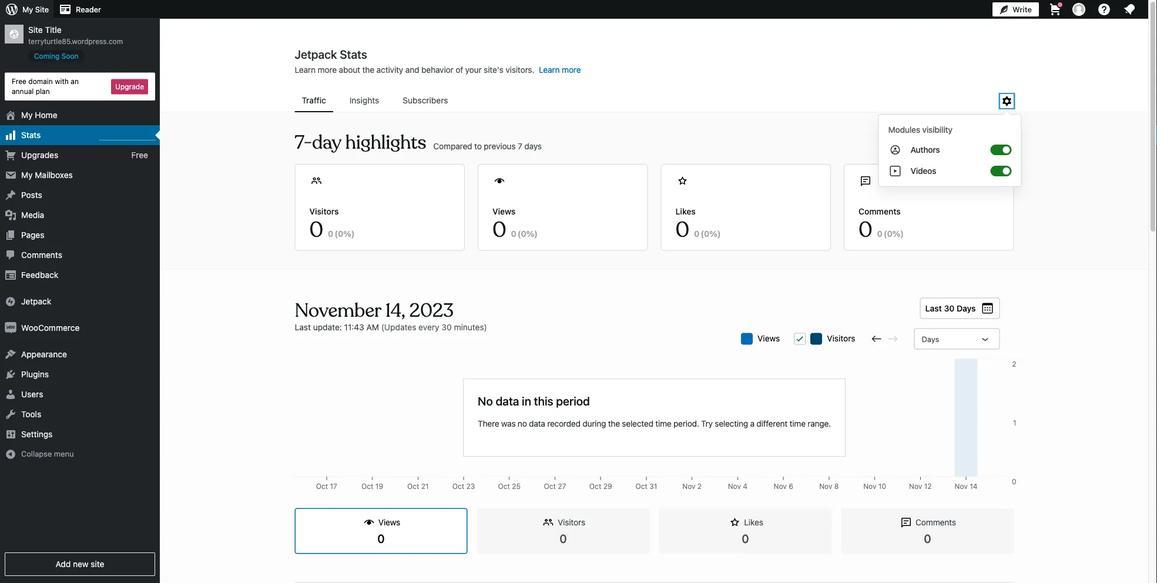 Task type: locate. For each thing, give the bounding box(es) containing it.
100,000 right 14
[[990, 482, 1017, 491]]

oct left 25
[[498, 482, 510, 491]]

1 horizontal spatial last
[[926, 303, 942, 313]]

comments inside comments 0 0 ( 0 %)
[[859, 206, 901, 216]]

img image left woocommerce
[[5, 322, 16, 334]]

views 0
[[378, 518, 400, 545]]

nov for nov 10
[[864, 482, 877, 491]]

%) for visitors 0 0 ( 0 %)
[[343, 229, 355, 238]]

0 vertical spatial last
[[926, 303, 942, 313]]

my profile image
[[1073, 3, 1086, 16]]

site left title
[[28, 25, 43, 35]]

my left reader link
[[22, 5, 33, 14]]

days down last 30 days
[[922, 334, 939, 343]]

1 time from the left
[[656, 419, 672, 429]]

behavior
[[422, 65, 454, 75]]

oct left "17" on the left of page
[[316, 482, 328, 491]]

tools
[[21, 409, 41, 419]]

( for views 0 0 ( 0 %)
[[518, 229, 521, 238]]

my for my home
[[21, 110, 33, 120]]

am
[[367, 322, 379, 332]]

oct
[[316, 482, 328, 491], [362, 482, 374, 491], [407, 482, 419, 491], [452, 482, 464, 491], [498, 482, 510, 491], [544, 482, 556, 491], [589, 482, 602, 491], [636, 482, 648, 491]]

oct 29
[[589, 482, 612, 491]]

time left 'range.'
[[790, 419, 806, 429]]

jetpack link
[[0, 292, 160, 312]]

time left period.
[[656, 419, 672, 429]]

2 ( from the left
[[518, 229, 521, 238]]

oct left 27
[[544, 482, 556, 491]]

0 horizontal spatial views
[[378, 518, 400, 527]]

free down highest hourly views 0 image on the top left
[[131, 150, 148, 160]]

1 horizontal spatial comments
[[859, 206, 901, 216]]

3 oct from the left
[[407, 482, 419, 491]]

nov left 10
[[864, 482, 877, 491]]

jetpack stats
[[295, 47, 367, 61]]

2 oct from the left
[[362, 482, 374, 491]]

3 %) from the left
[[710, 229, 721, 238]]

nov left 14
[[955, 482, 968, 491]]

0 horizontal spatial 2
[[698, 482, 702, 491]]

add new site link
[[5, 553, 155, 576]]

4 ( from the left
[[884, 229, 887, 238]]

last up days dropdown button
[[926, 303, 942, 313]]

subscribers
[[403, 96, 448, 105]]

6 oct from the left
[[544, 482, 556, 491]]

oct for oct 17
[[316, 482, 328, 491]]

my home
[[21, 110, 57, 120]]

%) for views 0 0 ( 0 %)
[[526, 229, 538, 238]]

traffic
[[302, 96, 326, 105]]

1 vertical spatial likes
[[744, 518, 763, 527]]

4 %) from the left
[[893, 229, 904, 238]]

17
[[330, 482, 337, 491]]

30 right every
[[442, 322, 452, 332]]

1 ( from the left
[[335, 229, 338, 238]]

(
[[335, 229, 338, 238], [518, 229, 521, 238], [701, 229, 704, 238], [884, 229, 887, 238]]

0 vertical spatial img image
[[5, 296, 16, 307]]

0
[[309, 217, 323, 244], [493, 217, 507, 244], [676, 217, 690, 244], [859, 217, 873, 244], [328, 229, 333, 238], [338, 229, 343, 238], [511, 229, 517, 238], [521, 229, 526, 238], [694, 229, 700, 238], [704, 229, 710, 238], [877, 229, 883, 238], [887, 229, 893, 238], [1012, 478, 1017, 486], [378, 531, 385, 545], [560, 531, 567, 545], [742, 531, 749, 545], [924, 531, 932, 545]]

nov left the 8
[[820, 482, 833, 491]]

nov right 31
[[683, 482, 696, 491]]

likes
[[676, 206, 696, 216], [744, 518, 763, 527]]

oct left the 21
[[407, 482, 419, 491]]

1 horizontal spatial visitors
[[558, 518, 585, 527]]

likes for likes 0
[[744, 518, 763, 527]]

0 horizontal spatial 30
[[442, 322, 452, 332]]

home
[[35, 110, 57, 120]]

likes inside likes 0 0 ( 0 %)
[[676, 206, 696, 216]]

nov 2
[[683, 482, 702, 491]]

1 vertical spatial data
[[529, 419, 545, 429]]

1 vertical spatial the
[[608, 419, 620, 429]]

comments link
[[0, 245, 160, 265]]

with
[[55, 77, 69, 86]]

7-
[[295, 131, 312, 155]]

oct for oct 25
[[498, 482, 510, 491]]

1 vertical spatial img image
[[5, 322, 16, 334]]

0 horizontal spatial the
[[362, 65, 374, 75]]

0 vertical spatial comments
[[859, 206, 901, 216]]

0 vertical spatial 2
[[1012, 360, 1017, 368]]

nov left 4
[[728, 482, 741, 491]]

7 nov from the left
[[955, 482, 968, 491]]

2 vertical spatial views
[[378, 518, 400, 527]]

None checkbox
[[794, 333, 806, 345]]

2 for nov 2
[[698, 482, 702, 491]]

comments for comments 0
[[916, 518, 956, 527]]

highest hourly views 0 image
[[99, 133, 155, 141]]

during
[[583, 419, 606, 429]]

range.
[[808, 419, 831, 429]]

nov for nov 2
[[683, 482, 696, 491]]

2 vertical spatial visitors
[[558, 518, 585, 527]]

media
[[21, 210, 44, 220]]

5 oct from the left
[[498, 482, 510, 491]]

write
[[1013, 5, 1032, 14]]

data left "in"
[[496, 394, 519, 408]]

learn
[[295, 65, 316, 75]]

settings
[[21, 429, 53, 439]]

100,000 down days dropdown button
[[990, 360, 1017, 368]]

2 horizontal spatial views
[[758, 333, 780, 343]]

1 vertical spatial free
[[131, 150, 148, 160]]

1 vertical spatial 30
[[442, 322, 452, 332]]

the right about
[[362, 65, 374, 75]]

( inside visitors 0 0 ( 0 %)
[[335, 229, 338, 238]]

0 vertical spatial the
[[362, 65, 374, 75]]

%) inside comments 0 0 ( 0 %)
[[893, 229, 904, 238]]

settings link
[[0, 424, 160, 444]]

0 horizontal spatial data
[[496, 394, 519, 408]]

4 oct from the left
[[452, 482, 464, 491]]

100,000
[[990, 360, 1017, 368], [990, 482, 1017, 491]]

2 horizontal spatial visitors
[[827, 333, 856, 343]]

img image inside woocommerce "link"
[[5, 322, 16, 334]]

nov left "12" at the right bottom of page
[[909, 482, 923, 491]]

2 inside 100,000 2 1 0
[[1012, 360, 1017, 368]]

in
[[522, 394, 531, 408]]

0 horizontal spatial visitors
[[309, 206, 339, 216]]

1 vertical spatial visitors
[[827, 333, 856, 343]]

0 vertical spatial views
[[493, 206, 516, 216]]

nov for nov 8
[[820, 482, 833, 491]]

2023
[[410, 299, 454, 322]]

1 vertical spatial days
[[922, 334, 939, 343]]

likes inside likes 0
[[744, 518, 763, 527]]

1 horizontal spatial time
[[790, 419, 806, 429]]

0 vertical spatial free
[[12, 77, 26, 86]]

( inside likes 0 0 ( 0 %)
[[701, 229, 704, 238]]

views for views
[[758, 333, 780, 343]]

free up annual plan
[[12, 77, 26, 86]]

my left the home
[[21, 110, 33, 120]]

img image left jetpack
[[5, 296, 16, 307]]

%)
[[343, 229, 355, 238], [526, 229, 538, 238], [710, 229, 721, 238], [893, 229, 904, 238]]

oct for oct 19
[[362, 482, 374, 491]]

users
[[21, 389, 43, 399]]

2 horizontal spatial comments
[[916, 518, 956, 527]]

oct for oct 21
[[407, 482, 419, 491]]

selecting
[[715, 419, 748, 429]]

visitors
[[309, 206, 339, 216], [827, 333, 856, 343], [558, 518, 585, 527]]

30 inside the november 14, 2023 last update: 11:43 am (updates every 30 minutes)
[[442, 322, 452, 332]]

%) inside views 0 0 ( 0 %)
[[526, 229, 538, 238]]

of
[[456, 65, 463, 75]]

img image inside jetpack link
[[5, 296, 16, 307]]

your
[[465, 65, 482, 75]]

1 vertical spatial 2
[[698, 482, 702, 491]]

0 horizontal spatial last
[[295, 322, 311, 332]]

none checkbox inside jetpack stats main content
[[794, 333, 806, 345]]

1 horizontal spatial 30
[[944, 303, 955, 313]]

1 img image from the top
[[5, 296, 16, 307]]

views for views 0 0 ( 0 %)
[[493, 206, 516, 216]]

terryturtle85.wordpress.com
[[28, 37, 123, 45]]

14
[[970, 482, 978, 491]]

compared
[[433, 141, 472, 151]]

stats
[[21, 130, 41, 140]]

nov for nov 4
[[728, 482, 741, 491]]

100,000 2 1 0
[[990, 360, 1017, 486]]

2 for 100,000 2 1 0
[[1012, 360, 1017, 368]]

6 nov from the left
[[909, 482, 923, 491]]

0 vertical spatial 100,000
[[990, 360, 1017, 368]]

0 horizontal spatial free
[[12, 77, 26, 86]]

likes 0 0 ( 0 %)
[[676, 206, 721, 244]]

oct left 29
[[589, 482, 602, 491]]

upgrade button
[[111, 79, 148, 94]]

11:43
[[344, 322, 364, 332]]

nov left the 6
[[774, 482, 787, 491]]

%) inside visitors 0 0 ( 0 %)
[[343, 229, 355, 238]]

1 horizontal spatial views
[[493, 206, 516, 216]]

(updates
[[381, 322, 416, 332]]

0 inside views 0
[[378, 531, 385, 545]]

12
[[925, 482, 932, 491]]

november 14, 2023 last update: 11:43 am (updates every 30 minutes)
[[295, 299, 487, 332]]

1 oct from the left
[[316, 482, 328, 491]]

free inside the free domain with an annual plan
[[12, 77, 26, 86]]

site
[[35, 5, 49, 14], [28, 25, 43, 35]]

visitors inside visitors 0 0 ( 0 %)
[[309, 206, 339, 216]]

views inside views 0
[[378, 518, 400, 527]]

to
[[474, 141, 482, 151]]

0 vertical spatial my
[[22, 5, 33, 14]]

tooltip containing modules visibility
[[873, 108, 1022, 187]]

menu
[[295, 90, 1000, 112]]

mailboxes
[[35, 170, 73, 180]]

5 nov from the left
[[864, 482, 877, 491]]

views 0 0 ( 0 %)
[[493, 206, 538, 244]]

img image for jetpack
[[5, 296, 16, 307]]

my
[[22, 5, 33, 14], [21, 110, 33, 120], [21, 170, 33, 180]]

no
[[518, 419, 527, 429]]

more
[[318, 65, 337, 75]]

7 oct from the left
[[589, 482, 602, 491]]

nov 12
[[909, 482, 932, 491]]

oct left 19
[[362, 482, 374, 491]]

last left update:
[[295, 322, 311, 332]]

0 horizontal spatial time
[[656, 419, 672, 429]]

data right "no"
[[529, 419, 545, 429]]

the right during
[[608, 419, 620, 429]]

1 horizontal spatial likes
[[744, 518, 763, 527]]

jetpack stats main content
[[160, 46, 1149, 583]]

3 nov from the left
[[774, 482, 787, 491]]

views inside views 0 0 ( 0 %)
[[493, 206, 516, 216]]

1 horizontal spatial days
[[957, 303, 976, 313]]

0 vertical spatial 30
[[944, 303, 955, 313]]

14,
[[385, 299, 405, 322]]

oct 27
[[544, 482, 566, 491]]

pages link
[[0, 225, 160, 245]]

menu containing traffic
[[295, 90, 1000, 112]]

0 horizontal spatial likes
[[676, 206, 696, 216]]

days up days dropdown button
[[957, 303, 976, 313]]

1 vertical spatial site
[[28, 25, 43, 35]]

30 up days dropdown button
[[944, 303, 955, 313]]

( inside views 0 0 ( 0 %)
[[518, 229, 521, 238]]

0 inside visitors 0
[[560, 531, 567, 545]]

learn more link
[[539, 65, 581, 75]]

img image
[[5, 296, 16, 307], [5, 322, 16, 334]]

%) inside likes 0 0 ( 0 %)
[[710, 229, 721, 238]]

0 horizontal spatial days
[[922, 334, 939, 343]]

23
[[466, 482, 475, 491]]

8 oct from the left
[[636, 482, 648, 491]]

0 vertical spatial data
[[496, 394, 519, 408]]

2 vertical spatial my
[[21, 170, 33, 180]]

1 vertical spatial last
[[295, 322, 311, 332]]

1 vertical spatial comments
[[21, 250, 62, 260]]

day
[[312, 131, 341, 155]]

( inside comments 0 0 ( 0 %)
[[884, 229, 887, 238]]

free for free domain with an annual plan
[[12, 77, 26, 86]]

the
[[362, 65, 374, 75], [608, 419, 620, 429]]

8
[[835, 482, 839, 491]]

upgrade
[[115, 82, 144, 91]]

oct 31
[[636, 482, 657, 491]]

days inside dropdown button
[[922, 334, 939, 343]]

1 horizontal spatial free
[[131, 150, 148, 160]]

2 img image from the top
[[5, 322, 16, 334]]

1 vertical spatial 100,000
[[990, 482, 1017, 491]]

1 horizontal spatial 2
[[1012, 360, 1017, 368]]

tooltip
[[873, 108, 1022, 187]]

feedback
[[21, 270, 58, 280]]

my up posts
[[21, 170, 33, 180]]

oct left "23" on the left bottom of the page
[[452, 482, 464, 491]]

0 vertical spatial visitors
[[309, 206, 339, 216]]

0 horizontal spatial comments
[[21, 250, 62, 260]]

2 vertical spatial comments
[[916, 518, 956, 527]]

1 horizontal spatial data
[[529, 419, 545, 429]]

1 horizontal spatial the
[[608, 419, 620, 429]]

period
[[556, 394, 590, 408]]

0 vertical spatial likes
[[676, 206, 696, 216]]

oct for oct 29
[[589, 482, 602, 491]]

likes 0
[[742, 518, 763, 545]]

oct left 31
[[636, 482, 648, 491]]

1 %) from the left
[[343, 229, 355, 238]]

upgrades
[[21, 150, 58, 160]]

1 nov from the left
[[683, 482, 696, 491]]

insights link
[[343, 90, 386, 111]]

4 nov from the left
[[820, 482, 833, 491]]

pages
[[21, 230, 44, 240]]

( for visitors 0 0 ( 0 %)
[[335, 229, 338, 238]]

3 ( from the left
[[701, 229, 704, 238]]

1 vertical spatial views
[[758, 333, 780, 343]]

days inside 'button'
[[957, 303, 976, 313]]

minutes)
[[454, 322, 487, 332]]

10
[[879, 482, 886, 491]]

1 vertical spatial my
[[21, 110, 33, 120]]

2 100,000 from the top
[[990, 482, 1017, 491]]

visitors for visitors
[[827, 333, 856, 343]]

site up title
[[35, 5, 49, 14]]

a
[[750, 419, 755, 429]]

2 %) from the left
[[526, 229, 538, 238]]

2 nov from the left
[[728, 482, 741, 491]]

comments
[[859, 206, 901, 216], [21, 250, 62, 260], [916, 518, 956, 527]]

every
[[419, 322, 439, 332]]

1 100,000 from the top
[[990, 360, 1017, 368]]

0 vertical spatial days
[[957, 303, 976, 313]]



Task type: describe. For each thing, give the bounding box(es) containing it.
the inside jetpack stats learn more about the activity and behavior of your site's visitors. learn more
[[362, 65, 374, 75]]

woocommerce
[[21, 323, 80, 333]]

6
[[789, 482, 793, 491]]

an
[[71, 77, 79, 86]]

my for my site
[[22, 5, 33, 14]]

soon
[[62, 52, 79, 60]]

tools link
[[0, 404, 160, 424]]

0 vertical spatial site
[[35, 5, 49, 14]]

feedback link
[[0, 265, 160, 285]]

100,000 for 100,000 2 1 0
[[990, 360, 1017, 368]]

nov for nov 6
[[774, 482, 787, 491]]

oct for oct 31
[[636, 482, 648, 491]]

nov 6
[[774, 482, 793, 491]]

oct 23
[[452, 482, 475, 491]]

oct for oct 23
[[452, 482, 464, 491]]

time image
[[1152, 45, 1157, 56]]

my home link
[[0, 105, 160, 125]]

27
[[558, 482, 566, 491]]

nov for nov 14
[[955, 482, 968, 491]]

visitors for visitors 0
[[558, 518, 585, 527]]

visitors for visitors 0 0 ( 0 %)
[[309, 206, 339, 216]]

menu inside jetpack stats main content
[[295, 90, 1000, 112]]

woocommerce link
[[0, 318, 160, 338]]

there was no data recorded during the selected time period. try selecting a different time range.
[[478, 419, 831, 429]]

pager controls element
[[295, 583, 1014, 583]]

free domain with an annual plan
[[12, 77, 79, 95]]

jetpack stats learn more about the activity and behavior of your site's visitors. learn more
[[295, 47, 581, 75]]

different
[[757, 419, 788, 429]]

my for my mailboxes
[[21, 170, 33, 180]]

4
[[743, 482, 748, 491]]

31
[[650, 482, 657, 491]]

nov 4
[[728, 482, 748, 491]]

comments for comments
[[21, 250, 62, 260]]

img image for woocommerce
[[5, 322, 16, 334]]

appearance link
[[0, 345, 160, 365]]

learn more
[[539, 65, 581, 75]]

and
[[406, 65, 419, 75]]

write link
[[993, 0, 1039, 19]]

2 time from the left
[[790, 419, 806, 429]]

modules visibility
[[889, 125, 953, 135]]

( for likes 0 0 ( 0 %)
[[701, 229, 704, 238]]

manage your notifications image
[[1123, 2, 1137, 16]]

nov for nov 12
[[909, 482, 923, 491]]

21
[[421, 482, 429, 491]]

selected
[[622, 419, 653, 429]]

site inside site title terryturtle85.wordpress.com
[[28, 25, 43, 35]]

( for comments 0 0 ( 0 %)
[[884, 229, 887, 238]]

0 inside 100,000 2 1 0
[[1012, 478, 1017, 486]]

last inside the november 14, 2023 last update: 11:43 am (updates every 30 minutes)
[[295, 322, 311, 332]]

insights
[[350, 96, 379, 105]]

oct for oct 27
[[544, 482, 556, 491]]

comments 0 0 ( 0 %)
[[859, 206, 904, 244]]

plugins
[[21, 370, 49, 379]]

collapse menu
[[21, 449, 74, 458]]

visitors 0
[[558, 518, 585, 545]]

modules
[[889, 125, 921, 135]]

30 inside 'button'
[[944, 303, 955, 313]]

comments 0
[[916, 518, 956, 545]]

oct 25
[[498, 482, 521, 491]]

19
[[376, 482, 383, 491]]

activity
[[377, 65, 403, 75]]

try
[[701, 419, 713, 429]]

compared to previous 7 days
[[433, 141, 542, 151]]

0 inside comments 0
[[924, 531, 932, 545]]

likes for likes 0 0 ( 0 %)
[[676, 206, 696, 216]]

help image
[[1097, 2, 1112, 16]]

recorded
[[547, 419, 581, 429]]

views for views 0
[[378, 518, 400, 527]]

coming
[[34, 52, 60, 60]]

november
[[295, 299, 381, 322]]

site
[[91, 559, 104, 569]]

oct 17
[[316, 482, 337, 491]]

posts
[[21, 190, 42, 200]]

0 inside likes 0
[[742, 531, 749, 545]]

site's
[[484, 65, 504, 75]]

traffic link
[[295, 90, 333, 111]]

new
[[73, 559, 89, 569]]

%) for comments 0 0 ( 0 %)
[[893, 229, 904, 238]]

my mailboxes link
[[0, 165, 160, 185]]

appearance
[[21, 350, 67, 359]]

visitors 0 0 ( 0 %)
[[309, 206, 355, 244]]

previous
[[484, 141, 516, 151]]

7
[[518, 141, 522, 151]]

%) for likes 0 0 ( 0 %)
[[710, 229, 721, 238]]

oct 19
[[362, 482, 383, 491]]

days button
[[914, 328, 1000, 349]]

my site
[[22, 5, 49, 14]]

last inside last 30 days 'button'
[[926, 303, 942, 313]]

jetpack
[[21, 297, 51, 306]]

free for free
[[131, 150, 148, 160]]

highlights
[[346, 131, 426, 155]]

about
[[339, 65, 360, 75]]

comments for comments 0 0 ( 0 %)
[[859, 206, 901, 216]]

stats link
[[0, 125, 160, 145]]

100,000 for 100,000
[[990, 482, 1017, 491]]

media link
[[0, 205, 160, 225]]

nov 14
[[955, 482, 978, 491]]

my shopping cart image
[[1049, 2, 1063, 16]]

title
[[45, 25, 61, 35]]

this
[[534, 394, 553, 408]]

nov 8
[[820, 482, 839, 491]]

site title terryturtle85.wordpress.com
[[28, 25, 123, 45]]

days
[[525, 141, 542, 151]]

subscribers link
[[396, 90, 455, 111]]

29
[[604, 482, 612, 491]]

update:
[[313, 322, 342, 332]]

authors
[[911, 145, 940, 155]]



Task type: vqa. For each thing, say whether or not it's contained in the screenshot.
plugin icon
no



